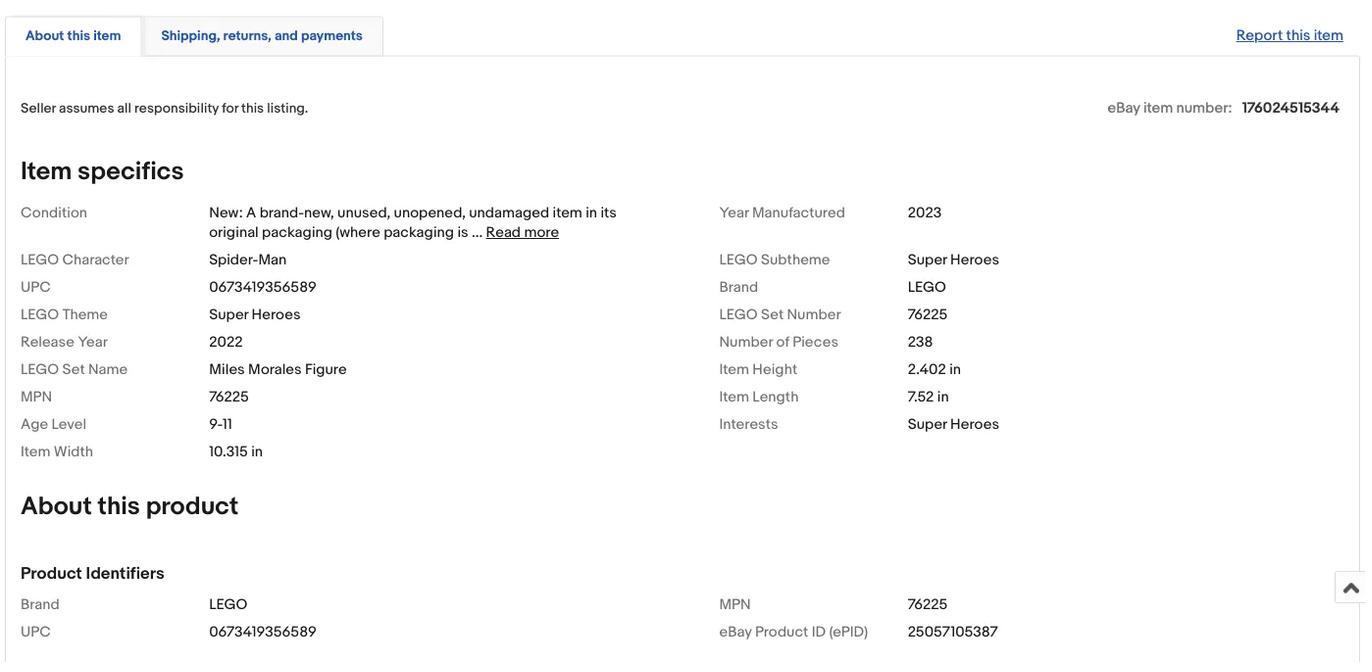 Task type: vqa. For each thing, say whether or not it's contained in the screenshot.
0 bids text box
no



Task type: locate. For each thing, give the bounding box(es) containing it.
more
[[524, 224, 559, 242]]

identifiers
[[86, 565, 164, 585]]

in for 7.52 in
[[937, 389, 949, 407]]

0 horizontal spatial year
[[78, 334, 108, 352]]

76225 for super heroes
[[908, 307, 948, 325]]

product left id
[[755, 625, 808, 642]]

age level
[[21, 417, 86, 434]]

2022
[[209, 334, 243, 352]]

man
[[258, 252, 287, 270]]

0 vertical spatial 76225
[[908, 307, 948, 325]]

number up the pieces in the right of the page
[[787, 307, 841, 325]]

mpn
[[21, 389, 52, 407], [719, 597, 751, 615]]

super for theme
[[209, 307, 248, 325]]

in right 10.315
[[251, 444, 263, 462]]

super down the 2023
[[908, 252, 947, 270]]

1 horizontal spatial ebay
[[1108, 100, 1140, 118]]

packaging down brand- at the left of the page
[[262, 224, 332, 242]]

unopened,
[[394, 205, 466, 223]]

number up item height
[[719, 334, 773, 352]]

year down theme
[[78, 334, 108, 352]]

this right report
[[1286, 28, 1310, 45]]

0 horizontal spatial number
[[719, 334, 773, 352]]

item
[[21, 157, 72, 188], [719, 362, 749, 379], [719, 389, 749, 407], [21, 444, 51, 462]]

76225 up 238
[[908, 307, 948, 325]]

76225 up 25057105387
[[908, 597, 948, 615]]

about up seller
[[25, 28, 64, 45]]

in right 7.52
[[937, 389, 949, 407]]

1 packaging from the left
[[262, 224, 332, 242]]

0 vertical spatial set
[[761, 307, 784, 325]]

0673419356589
[[209, 279, 317, 297], [209, 625, 317, 642]]

item inside new: a brand-new, unused, unopened, undamaged item in its original packaging (where packaging is ...
[[553, 205, 582, 223]]

1 vertical spatial 0673419356589
[[209, 625, 317, 642]]

year
[[719, 205, 749, 223], [78, 334, 108, 352]]

0 vertical spatial about
[[25, 28, 64, 45]]

number
[[787, 307, 841, 325], [719, 334, 773, 352]]

item for item length
[[719, 389, 749, 407]]

...
[[472, 224, 483, 242]]

upc up lego theme
[[21, 279, 51, 297]]

0 horizontal spatial mpn
[[21, 389, 52, 407]]

lego
[[21, 252, 59, 270], [719, 252, 758, 270], [908, 279, 946, 297], [21, 307, 59, 325], [719, 307, 758, 325], [21, 362, 59, 379], [209, 597, 247, 615]]

2 vertical spatial super
[[908, 417, 947, 434]]

brand down product identifiers
[[21, 597, 59, 615]]

product left the identifiers
[[21, 565, 82, 585]]

new,
[[304, 205, 334, 223]]

item for item width
[[21, 444, 51, 462]]

2 packaging from the left
[[384, 224, 454, 242]]

lego for lego character
[[21, 252, 59, 270]]

0 horizontal spatial packaging
[[262, 224, 332, 242]]

0 vertical spatial year
[[719, 205, 749, 223]]

0 horizontal spatial ebay
[[719, 625, 752, 642]]

year up lego subtheme
[[719, 205, 749, 223]]

in for 10.315 in
[[251, 444, 263, 462]]

new:
[[209, 205, 243, 223]]

in
[[586, 205, 597, 223], [949, 362, 961, 379], [937, 389, 949, 407], [251, 444, 263, 462]]

0 vertical spatial ebay
[[1108, 100, 1140, 118]]

ebay
[[1108, 100, 1140, 118], [719, 625, 752, 642]]

2 0673419356589 from the top
[[209, 625, 317, 642]]

this inside about this item button
[[67, 28, 90, 45]]

super up 2022
[[209, 307, 248, 325]]

item up condition
[[21, 157, 72, 188]]

this inside report this item link
[[1286, 28, 1310, 45]]

1 0673419356589 from the top
[[209, 279, 317, 297]]

lego theme
[[21, 307, 108, 325]]

item right report
[[1314, 28, 1343, 45]]

1 vertical spatial brand
[[21, 597, 59, 615]]

item
[[1314, 28, 1343, 45], [93, 28, 121, 45], [1143, 100, 1173, 118], [553, 205, 582, 223]]

1 vertical spatial super
[[209, 307, 248, 325]]

super down 7.52 in
[[908, 417, 947, 434]]

0 vertical spatial super
[[908, 252, 947, 270]]

of
[[776, 334, 789, 352]]

miles
[[209, 362, 245, 379]]

lego for lego theme
[[21, 307, 59, 325]]

10.315
[[209, 444, 248, 462]]

1 vertical spatial ebay
[[719, 625, 752, 642]]

upc down product identifiers
[[21, 625, 51, 642]]

in left its
[[586, 205, 597, 223]]

176024515344
[[1242, 100, 1340, 118]]

this
[[1286, 28, 1310, 45], [67, 28, 90, 45], [241, 101, 264, 118], [98, 493, 140, 523]]

0 vertical spatial product
[[21, 565, 82, 585]]

mpn up age
[[21, 389, 52, 407]]

0673419356589 for ebay product id (epid)
[[209, 625, 317, 642]]

super heroes for subtheme
[[908, 252, 999, 270]]

set up number of pieces
[[761, 307, 784, 325]]

tab list
[[5, 13, 1360, 57]]

about inside button
[[25, 28, 64, 45]]

1 horizontal spatial brand
[[719, 279, 758, 297]]

0 horizontal spatial brand
[[21, 597, 59, 615]]

1 horizontal spatial year
[[719, 205, 749, 223]]

0 vertical spatial super heroes
[[908, 252, 999, 270]]

item up item length
[[719, 362, 749, 379]]

1 vertical spatial upc
[[21, 625, 51, 642]]

heroes
[[950, 252, 999, 270], [252, 307, 301, 325], [950, 417, 999, 434]]

set
[[761, 307, 784, 325], [62, 362, 85, 379]]

super heroes up 2022
[[209, 307, 301, 325]]

1 vertical spatial super heroes
[[209, 307, 301, 325]]

(epid)
[[829, 625, 868, 642]]

0 vertical spatial brand
[[719, 279, 758, 297]]

item up all
[[93, 28, 121, 45]]

this up the identifiers
[[98, 493, 140, 523]]

in right 2.402
[[949, 362, 961, 379]]

1 vertical spatial product
[[755, 625, 808, 642]]

about
[[25, 28, 64, 45], [21, 493, 92, 523]]

ebay left number: at the right
[[1108, 100, 1140, 118]]

76225
[[908, 307, 948, 325], [209, 389, 249, 407], [908, 597, 948, 615]]

0 horizontal spatial set
[[62, 362, 85, 379]]

1 vertical spatial heroes
[[252, 307, 301, 325]]

1 horizontal spatial set
[[761, 307, 784, 325]]

1 horizontal spatial number
[[787, 307, 841, 325]]

2023
[[908, 205, 942, 223]]

manufactured
[[752, 205, 845, 223]]

76225 up 11
[[209, 389, 249, 407]]

0 vertical spatial 0673419356589
[[209, 279, 317, 297]]

1 vertical spatial mpn
[[719, 597, 751, 615]]

this up assumes
[[67, 28, 90, 45]]

in inside new: a brand-new, unused, unopened, undamaged item in its original packaging (where packaging is ...
[[586, 205, 597, 223]]

0 vertical spatial mpn
[[21, 389, 52, 407]]

item up more
[[553, 205, 582, 223]]

lego character
[[21, 252, 129, 270]]

name
[[88, 362, 128, 379]]

super for subtheme
[[908, 252, 947, 270]]

0 horizontal spatial product
[[21, 565, 82, 585]]

report this item
[[1236, 28, 1343, 45]]

payments
[[301, 28, 363, 45]]

packaging down "unopened,"
[[384, 224, 454, 242]]

1 horizontal spatial packaging
[[384, 224, 454, 242]]

item up the interests
[[719, 389, 749, 407]]

2 vertical spatial 76225
[[908, 597, 948, 615]]

item length
[[719, 389, 799, 407]]

0 vertical spatial heroes
[[950, 252, 999, 270]]

brand
[[719, 279, 758, 297], [21, 597, 59, 615]]

listing.
[[267, 101, 308, 118]]

lego set name
[[21, 362, 128, 379]]

figure
[[305, 362, 347, 379]]

id
[[812, 625, 826, 642]]

about down item width
[[21, 493, 92, 523]]

2 upc from the top
[[21, 625, 51, 642]]

1 vertical spatial about
[[21, 493, 92, 523]]

read
[[486, 224, 521, 242]]

1 vertical spatial set
[[62, 362, 85, 379]]

super heroes down the 2023
[[908, 252, 999, 270]]

25057105387
[[908, 625, 998, 642]]

super heroes down 7.52 in
[[908, 417, 999, 434]]

brand down lego subtheme
[[719, 279, 758, 297]]

0 vertical spatial upc
[[21, 279, 51, 297]]

1 horizontal spatial mpn
[[719, 597, 751, 615]]

interests
[[719, 417, 778, 434]]

condition
[[21, 205, 87, 223]]

set down release year
[[62, 362, 85, 379]]

item down age
[[21, 444, 51, 462]]

for
[[222, 101, 238, 118]]

this for about this product
[[98, 493, 140, 523]]

this for about this item
[[67, 28, 90, 45]]

spider-man
[[209, 252, 287, 270]]

specifics
[[78, 157, 184, 188]]

item left number: at the right
[[1143, 100, 1173, 118]]

mpn up ebay product id (epid)
[[719, 597, 751, 615]]

upc
[[21, 279, 51, 297], [21, 625, 51, 642]]

0 vertical spatial number
[[787, 307, 841, 325]]

1 upc from the top
[[21, 279, 51, 297]]

super
[[908, 252, 947, 270], [209, 307, 248, 325], [908, 417, 947, 434]]

morales
[[248, 362, 302, 379]]

ebay left id
[[719, 625, 752, 642]]

read more
[[486, 224, 559, 242]]

subtheme
[[761, 252, 830, 270]]

super heroes
[[908, 252, 999, 270], [209, 307, 301, 325], [908, 417, 999, 434]]



Task type: describe. For each thing, give the bounding box(es) containing it.
seller
[[21, 101, 56, 118]]

report
[[1236, 28, 1283, 45]]

set for name
[[62, 362, 85, 379]]

upc for brand
[[21, 279, 51, 297]]

year manufactured
[[719, 205, 845, 223]]

height
[[752, 362, 798, 379]]

about this product
[[21, 493, 238, 523]]

release year
[[21, 334, 108, 352]]

tab list containing about this item
[[5, 13, 1360, 57]]

0673419356589 for brand
[[209, 279, 317, 297]]

upc for ebay product id (epid)
[[21, 625, 51, 642]]

report this item link
[[1226, 18, 1353, 55]]

and
[[275, 28, 298, 45]]

2.402 in
[[908, 362, 961, 379]]

9-11
[[209, 417, 232, 434]]

item width
[[21, 444, 93, 462]]

heroes for subtheme
[[950, 252, 999, 270]]

set for number
[[761, 307, 784, 325]]

item for item specifics
[[21, 157, 72, 188]]

(where
[[336, 224, 380, 242]]

7.52 in
[[908, 389, 949, 407]]

read more button
[[486, 224, 559, 242]]

76225 for lego
[[908, 597, 948, 615]]

ebay product id (epid)
[[719, 625, 868, 642]]

ebay for ebay product id (epid)
[[719, 625, 752, 642]]

lego for lego set number
[[719, 307, 758, 325]]

238
[[908, 334, 933, 352]]

10.315 in
[[209, 444, 263, 462]]

about for about this product
[[21, 493, 92, 523]]

this for report this item
[[1286, 28, 1310, 45]]

ebay for ebay item number: 176024515344
[[1108, 100, 1140, 118]]

shipping, returns, and payments button
[[161, 28, 363, 46]]

item inside button
[[93, 28, 121, 45]]

all
[[117, 101, 131, 118]]

2 vertical spatial super heroes
[[908, 417, 999, 434]]

seller assumes all responsibility for this listing.
[[21, 101, 308, 118]]

product
[[146, 493, 238, 523]]

unused,
[[337, 205, 390, 223]]

about this item
[[25, 28, 121, 45]]

length
[[752, 389, 799, 407]]

release
[[21, 334, 74, 352]]

7.52
[[908, 389, 934, 407]]

lego for lego subtheme
[[719, 252, 758, 270]]

11
[[223, 417, 232, 434]]

pieces
[[793, 334, 838, 352]]

1 vertical spatial year
[[78, 334, 108, 352]]

original
[[209, 224, 259, 242]]

spider-
[[209, 252, 258, 270]]

assumes
[[59, 101, 114, 118]]

shipping,
[[161, 28, 220, 45]]

item for item height
[[719, 362, 749, 379]]

theme
[[62, 307, 108, 325]]

1 horizontal spatial product
[[755, 625, 808, 642]]

about this item button
[[25, 28, 121, 46]]

2 vertical spatial heroes
[[950, 417, 999, 434]]

new: a brand-new, unused, unopened, undamaged item in its original packaging (where packaging is ...
[[209, 205, 617, 242]]

product identifiers
[[21, 565, 164, 585]]

number:
[[1176, 100, 1232, 118]]

item height
[[719, 362, 798, 379]]

ebay item number: 176024515344
[[1108, 100, 1340, 118]]

lego set number
[[719, 307, 841, 325]]

this right for
[[241, 101, 264, 118]]

a
[[246, 205, 256, 223]]

2.402
[[908, 362, 946, 379]]

its
[[601, 205, 617, 223]]

lego for lego set name
[[21, 362, 59, 379]]

about for about this item
[[25, 28, 64, 45]]

responsibility
[[134, 101, 219, 118]]

lego subtheme
[[719, 252, 830, 270]]

character
[[62, 252, 129, 270]]

in for 2.402 in
[[949, 362, 961, 379]]

heroes for theme
[[252, 307, 301, 325]]

brand-
[[260, 205, 304, 223]]

is
[[457, 224, 468, 242]]

age
[[21, 417, 48, 434]]

shipping, returns, and payments
[[161, 28, 363, 45]]

1 vertical spatial 76225
[[209, 389, 249, 407]]

undamaged
[[469, 205, 549, 223]]

super heroes for theme
[[209, 307, 301, 325]]

width
[[54, 444, 93, 462]]

9-
[[209, 417, 223, 434]]

1 vertical spatial number
[[719, 334, 773, 352]]

miles morales figure
[[209, 362, 347, 379]]

item specifics
[[21, 157, 184, 188]]

number of pieces
[[719, 334, 838, 352]]

returns,
[[223, 28, 272, 45]]

level
[[51, 417, 86, 434]]



